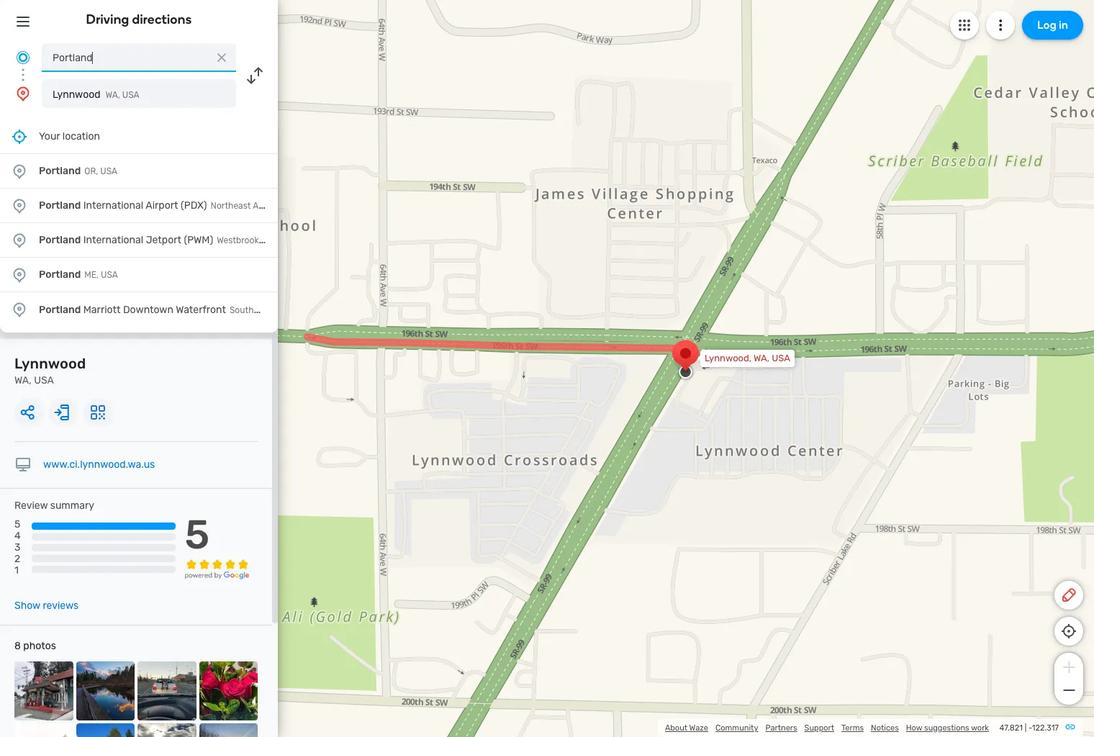 Task type: locate. For each thing, give the bounding box(es) containing it.
0 horizontal spatial usa
[[34, 374, 54, 387]]

lynnwood
[[53, 89, 100, 101], [14, 355, 86, 372]]

8 photos
[[14, 640, 56, 652]]

link image
[[1065, 721, 1076, 733]]

wa,
[[105, 90, 120, 100], [754, 353, 770, 364], [14, 374, 31, 387]]

about waze link
[[665, 723, 708, 733]]

about
[[665, 723, 688, 733]]

option
[[0, 154, 278, 189], [0, 189, 278, 223], [0, 223, 278, 258], [0, 258, 278, 292], [0, 292, 278, 327]]

1
[[14, 565, 19, 577]]

0 vertical spatial wa,
[[105, 90, 120, 100]]

1 option from the top
[[0, 154, 278, 189]]

5 for 5 4 3 2 1
[[14, 518, 20, 531]]

5 inside the 5 4 3 2 1
[[14, 518, 20, 531]]

4
[[14, 530, 21, 542]]

0 horizontal spatial wa,
[[14, 374, 31, 387]]

www.ci.lynnwood.wa.us link
[[43, 459, 155, 471]]

0 horizontal spatial 5
[[14, 518, 20, 531]]

1 vertical spatial lynnwood
[[14, 355, 86, 372]]

computer image
[[14, 456, 32, 474]]

how suggestions work link
[[906, 723, 989, 733]]

photos
[[23, 640, 56, 652]]

summary
[[50, 500, 94, 512]]

2 vertical spatial usa
[[34, 374, 54, 387]]

1 horizontal spatial 5
[[185, 511, 210, 559]]

1 location image from the top
[[11, 197, 28, 214]]

2 option from the top
[[0, 189, 278, 223]]

directions
[[132, 12, 192, 27]]

0 vertical spatial lynnwood
[[53, 89, 100, 101]]

3 location image from the top
[[11, 266, 28, 283]]

location image
[[11, 197, 28, 214], [11, 231, 28, 249], [11, 266, 28, 283], [11, 301, 28, 318]]

review summary
[[14, 500, 94, 512]]

5 for 5
[[185, 511, 210, 559]]

location image
[[14, 85, 32, 102], [11, 162, 28, 180]]

lynnwood,
[[705, 353, 752, 364]]

usa
[[122, 90, 139, 100], [772, 353, 790, 364], [34, 374, 54, 387]]

partners link
[[766, 723, 797, 733]]

image 6 of lynnwood, lynnwood image
[[76, 723, 135, 737]]

location image inside option
[[11, 162, 28, 180]]

5
[[185, 511, 210, 559], [14, 518, 20, 531]]

2 vertical spatial wa,
[[14, 374, 31, 387]]

image 8 of lynnwood, lynnwood image
[[199, 723, 258, 737]]

pencil image
[[1060, 587, 1078, 604]]

location image down recenter image
[[11, 162, 28, 180]]

recenter image
[[11, 128, 28, 145]]

current location image
[[14, 49, 32, 66]]

zoom in image
[[1060, 659, 1078, 676]]

1 vertical spatial wa,
[[754, 353, 770, 364]]

community link
[[715, 723, 758, 733]]

image 4 of lynnwood, lynnwood image
[[199, 662, 258, 720]]

waze
[[689, 723, 708, 733]]

location image down current location icon
[[14, 85, 32, 102]]

list box
[[0, 119, 278, 333]]

reviews
[[43, 600, 79, 612]]

2 horizontal spatial usa
[[772, 353, 790, 364]]

3
[[14, 542, 20, 554]]

0 vertical spatial usa
[[122, 90, 139, 100]]

|
[[1025, 723, 1027, 733]]

1 horizontal spatial usa
[[122, 90, 139, 100]]

image 7 of lynnwood, lynnwood image
[[137, 723, 196, 737]]

lynnwood wa, usa
[[53, 89, 139, 101], [14, 355, 86, 387]]

work
[[971, 723, 989, 733]]

show
[[14, 600, 40, 612]]

about waze community partners support terms notices how suggestions work
[[665, 723, 989, 733]]

support
[[805, 723, 834, 733]]

1 vertical spatial location image
[[11, 162, 28, 180]]

how
[[906, 723, 922, 733]]



Task type: vqa. For each thing, say whether or not it's contained in the screenshot.
'Lynnwood, Wa, Usa'
yes



Task type: describe. For each thing, give the bounding box(es) containing it.
47.821 | -122.317
[[1000, 723, 1059, 733]]

www.ci.lynnwood.wa.us
[[43, 459, 155, 471]]

image 3 of lynnwood, lynnwood image
[[137, 662, 196, 720]]

4 location image from the top
[[11, 301, 28, 318]]

driving
[[86, 12, 129, 27]]

driving directions
[[86, 12, 192, 27]]

terms link
[[842, 723, 864, 733]]

image 1 of lynnwood, lynnwood image
[[14, 662, 73, 720]]

lynnwood, wa, usa
[[705, 353, 790, 364]]

2 horizontal spatial wa,
[[754, 353, 770, 364]]

zoom out image
[[1060, 682, 1078, 699]]

image 2 of lynnwood, lynnwood image
[[76, 662, 135, 720]]

0 vertical spatial lynnwood wa, usa
[[53, 89, 139, 101]]

5 4 3 2 1
[[14, 518, 21, 577]]

partners
[[766, 723, 797, 733]]

show reviews
[[14, 600, 79, 612]]

2 location image from the top
[[11, 231, 28, 249]]

2
[[14, 553, 20, 565]]

4 option from the top
[[0, 258, 278, 292]]

x image
[[215, 50, 229, 65]]

1 vertical spatial lynnwood wa, usa
[[14, 355, 86, 387]]

8
[[14, 640, 21, 652]]

notices
[[871, 723, 899, 733]]

notices link
[[871, 723, 899, 733]]

122.317
[[1032, 723, 1059, 733]]

3 option from the top
[[0, 223, 278, 258]]

support link
[[805, 723, 834, 733]]

1 vertical spatial usa
[[772, 353, 790, 364]]

47.821
[[1000, 723, 1023, 733]]

-
[[1029, 723, 1032, 733]]

image 5 of lynnwood, lynnwood image
[[14, 723, 73, 737]]

community
[[715, 723, 758, 733]]

Choose starting point text field
[[42, 43, 236, 72]]

review
[[14, 500, 48, 512]]

0 vertical spatial location image
[[14, 85, 32, 102]]

5 option from the top
[[0, 292, 278, 327]]

suggestions
[[924, 723, 969, 733]]

terms
[[842, 723, 864, 733]]

1 horizontal spatial wa,
[[105, 90, 120, 100]]



